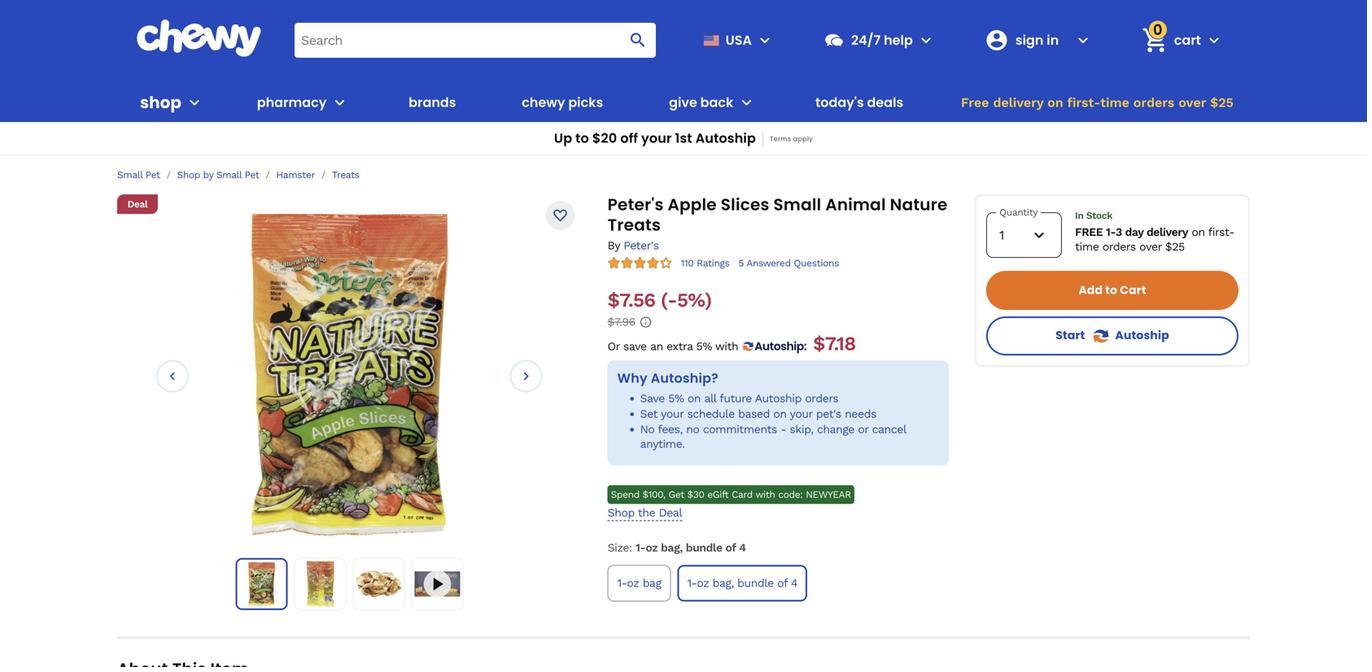 Task type: locate. For each thing, give the bounding box(es) containing it.
oz for 1-oz bag, bundle of 4
[[697, 577, 709, 590]]

shop left by
[[177, 169, 200, 181]]

with right card
[[755, 489, 775, 500]]

$25
[[1210, 95, 1234, 110], [1165, 240, 1185, 253]]

5% inside why autoship? save 5% on all future autoship orders set your schedule based on your pet's needs no fees, no commitments - skip, change or cancel anytime.
[[668, 392, 684, 405]]

shop by small pet link
[[177, 169, 259, 181]]

your
[[641, 129, 672, 147], [661, 407, 684, 421], [790, 407, 813, 421]]

0 vertical spatial over
[[1179, 95, 1206, 110]]

$25 down cart menu icon
[[1210, 95, 1234, 110]]

save
[[640, 392, 665, 405]]

deals
[[867, 93, 904, 111]]

1 vertical spatial bag,
[[713, 577, 734, 590]]

peter's apple slices small animal nature treats, 1-oz bag, bundle of 4 slide 1 of 4 image inside carousel-slider region
[[249, 212, 450, 537]]

0 horizontal spatial treats
[[332, 169, 359, 181]]

spend
[[611, 489, 640, 500]]

0 vertical spatial 4
[[739, 541, 746, 555]]

bag,
[[661, 541, 683, 555], [713, 577, 734, 590]]

autoship down cart at the top
[[1115, 327, 1169, 343]]

1 vertical spatial 4
[[791, 577, 798, 590]]

small left by
[[117, 169, 142, 181]]

1 horizontal spatial pet
[[245, 169, 259, 181]]

peter's apple slices small animal nature treats, 1-oz bag, bundle of 4 slide 3 of 4 image
[[356, 561, 401, 607]]

add
[[1079, 282, 1103, 298]]

2 horizontal spatial small
[[774, 193, 821, 216]]

or
[[608, 340, 620, 353]]

bag, down size : 1-oz bag, bundle of 4
[[713, 577, 734, 590]]

orders down items image
[[1133, 95, 1175, 110]]

submit search image
[[628, 30, 648, 50]]

0 horizontal spatial :
[[629, 541, 632, 555]]

0 vertical spatial in
[[1047, 31, 1059, 49]]

1-oz bag
[[617, 577, 661, 590]]

0 horizontal spatial in
[[1047, 31, 1059, 49]]

0 horizontal spatial shop
[[177, 169, 200, 181]]

help
[[884, 31, 913, 49]]

pet's
[[816, 407, 841, 421]]

1 horizontal spatial $25
[[1210, 95, 1234, 110]]

peter's
[[608, 193, 664, 216], [624, 239, 659, 252]]

animal
[[825, 193, 886, 216]]

peter's right by
[[624, 239, 659, 252]]

to inside site banner
[[575, 129, 589, 147]]

1-oz bag, bundle of 4 button
[[678, 565, 807, 602]]

small inside 'peter's apple slices small animal nature treats'
[[774, 193, 821, 216]]

$20
[[592, 129, 617, 147]]

deal
[[127, 199, 148, 210], [659, 506, 682, 519]]

0 vertical spatial first-
[[1067, 95, 1100, 110]]

by
[[608, 239, 620, 252]]

0 horizontal spatial $25
[[1165, 240, 1185, 253]]

1- inside 1-oz bag button
[[617, 577, 627, 590]]

apple
[[668, 193, 717, 216]]

list
[[235, 558, 463, 610]]

add to cart
[[1079, 282, 1146, 298]]

1 horizontal spatial over
[[1179, 95, 1206, 110]]

$100,
[[643, 489, 666, 500]]

$30
[[687, 489, 704, 500]]

back
[[700, 93, 733, 111]]

1 horizontal spatial oz
[[646, 541, 658, 555]]

of inside button
[[777, 577, 787, 590]]

1 horizontal spatial bag,
[[713, 577, 734, 590]]

account menu image
[[1073, 30, 1093, 50]]

1- down size : 1-oz bag, bundle of 4
[[687, 577, 697, 590]]

1 vertical spatial with
[[755, 489, 775, 500]]

0 horizontal spatial 5%
[[668, 392, 684, 405]]

day
[[1125, 225, 1143, 239]]

1- inside 1-oz bag, bundle of 4 button
[[687, 577, 697, 590]]

1 horizontal spatial delivery
[[1147, 225, 1188, 239]]

1 vertical spatial time
[[1075, 240, 1099, 253]]

oz inside 1-oz bag button
[[627, 577, 639, 590]]

oz down size : 1-oz bag, bundle of 4
[[697, 577, 709, 590]]

1 horizontal spatial :
[[804, 339, 807, 355]]

1 horizontal spatial to
[[1105, 282, 1117, 298]]

in up free
[[1075, 210, 1084, 221]]

$7.56 (-5%)
[[608, 289, 712, 312]]

start
[[1056, 327, 1088, 343]]

autoship
[[696, 129, 756, 147], [1115, 327, 1169, 343], [755, 339, 804, 355], [755, 392, 802, 405]]

or
[[858, 423, 869, 436]]

: for autoship
[[804, 339, 807, 355]]

0 vertical spatial peter's apple slices small animal nature treats, 1-oz bag, bundle of 4 slide 1 of 4 image
[[249, 212, 450, 537]]

1-oz bag button
[[608, 565, 671, 602]]

time inside on first- time orders over $25
[[1075, 240, 1099, 253]]

0 vertical spatial time
[[1100, 95, 1130, 110]]

1 vertical spatial 5%
[[668, 392, 684, 405]]

1 vertical spatial $25
[[1165, 240, 1185, 253]]

ratings
[[697, 258, 730, 269]]

to inside button
[[1105, 282, 1117, 298]]

1-oz bag, bundle of 4
[[687, 577, 798, 590]]

first- inside on first- time orders over $25
[[1208, 225, 1235, 239]]

5%)
[[677, 289, 712, 312]]

peter's up by peter's
[[608, 193, 664, 216]]

orders down '3' at the top right
[[1103, 240, 1136, 253]]

shop
[[177, 169, 200, 181], [608, 506, 635, 519]]

1 pet from the left
[[145, 169, 160, 181]]

delivery right day at the right top of the page
[[1147, 225, 1188, 239]]

pet right by
[[245, 169, 259, 181]]

0 vertical spatial to
[[575, 129, 589, 147]]

$7.18
[[813, 332, 856, 355]]

on inside button
[[1048, 95, 1063, 110]]

peter's apple slices small animal nature treats, 1-oz bag, bundle of 4 slide 1 of 4 image
[[249, 212, 450, 537], [240, 562, 283, 606]]

1 horizontal spatial 4
[[791, 577, 798, 590]]

0 horizontal spatial bag,
[[661, 541, 683, 555]]

: up '1-oz bag'
[[629, 541, 632, 555]]

1 horizontal spatial of
[[777, 577, 787, 590]]

over down day at the right top of the page
[[1139, 240, 1162, 253]]

0 vertical spatial of
[[725, 541, 736, 555]]

free
[[1075, 225, 1103, 239]]

off
[[620, 129, 638, 147]]

pharmacy
[[257, 93, 327, 111]]

$7.56
[[608, 289, 655, 312]]

1 vertical spatial first-
[[1208, 225, 1235, 239]]

give back
[[669, 93, 733, 111]]

1 horizontal spatial first-
[[1208, 225, 1235, 239]]

0 vertical spatial delivery
[[993, 95, 1044, 110]]

0 vertical spatial deal
[[127, 199, 148, 210]]

your left 1st
[[641, 129, 672, 147]]

treats link
[[332, 169, 359, 181]]

future
[[720, 392, 752, 405]]

chewy picks link
[[515, 83, 610, 122]]

with inside spend $100, get $30 egift card with code: newyear shop the deal
[[755, 489, 775, 500]]

delivery inside "free delivery on first-time orders over $25" button
[[993, 95, 1044, 110]]

1 vertical spatial :
[[629, 541, 632, 555]]

1 vertical spatial to
[[1105, 282, 1117, 298]]

sign in
[[1015, 31, 1059, 49]]

1 horizontal spatial with
[[755, 489, 775, 500]]

1 vertical spatial of
[[777, 577, 787, 590]]

4
[[739, 541, 746, 555], [791, 577, 798, 590]]

to for $20
[[575, 129, 589, 147]]

1st
[[675, 129, 692, 147]]

autoship down back on the right top
[[696, 129, 756, 147]]

$25 down free 1-3 day delivery
[[1165, 240, 1185, 253]]

: left $7.18 text field
[[804, 339, 807, 355]]

1 horizontal spatial bundle
[[737, 577, 774, 590]]

pet
[[145, 169, 160, 181], [245, 169, 259, 181]]

small
[[117, 169, 142, 181], [216, 169, 242, 181], [774, 193, 821, 216]]

to right 'add'
[[1105, 282, 1117, 298]]

0 horizontal spatial time
[[1075, 240, 1099, 253]]

bag, up bag
[[661, 541, 683, 555]]

peter's apple slices small animal nature treats, 1-oz bag, bundle of 4 slide 2 of 4 image
[[297, 561, 343, 607]]

5
[[739, 258, 744, 269]]

2 horizontal spatial oz
[[697, 577, 709, 590]]

in right sign
[[1047, 31, 1059, 49]]

orders
[[1133, 95, 1175, 110], [1103, 240, 1136, 253], [805, 392, 838, 405]]

small right slices
[[774, 193, 821, 216]]

on down the sign in
[[1048, 95, 1063, 110]]

small right by
[[216, 169, 242, 181]]

brands
[[409, 93, 456, 111]]

0 horizontal spatial deal
[[127, 199, 148, 210]]

0 vertical spatial :
[[804, 339, 807, 355]]

treats right hamster
[[332, 169, 359, 181]]

by peter's
[[608, 239, 659, 252]]

0 horizontal spatial oz
[[627, 577, 639, 590]]

shop down the spend
[[608, 506, 635, 519]]

0 vertical spatial $25
[[1210, 95, 1234, 110]]

give back link
[[662, 83, 733, 122]]

deal down small pet link
[[127, 199, 148, 210]]

treats
[[332, 169, 359, 181], [608, 214, 661, 236]]

chewy
[[522, 93, 565, 111]]

bundle inside button
[[737, 577, 774, 590]]

1 horizontal spatial shop
[[608, 506, 635, 519]]

1 horizontal spatial deal
[[659, 506, 682, 519]]

why
[[617, 369, 648, 388]]

delivery right free
[[993, 95, 1044, 110]]

0 vertical spatial bag,
[[661, 541, 683, 555]]

menu image
[[185, 93, 204, 112]]

shop button
[[140, 83, 204, 122]]

5%
[[696, 340, 712, 353], [668, 392, 684, 405]]

over
[[1179, 95, 1206, 110], [1139, 240, 1162, 253]]

1 horizontal spatial time
[[1100, 95, 1130, 110]]

1 horizontal spatial in
[[1075, 210, 1084, 221]]

schedule
[[687, 407, 735, 421]]

0 horizontal spatial delivery
[[993, 95, 1044, 110]]

5% down autoship? at bottom
[[668, 392, 684, 405]]

no
[[686, 423, 699, 436]]

orders up pet's
[[805, 392, 838, 405]]

chewy picks
[[522, 93, 603, 111]]

Search text field
[[295, 23, 656, 58]]

1- left bag
[[617, 577, 627, 590]]

first- inside button
[[1067, 95, 1100, 110]]

0 horizontal spatial with
[[715, 340, 738, 353]]

deal down "get" on the bottom of page
[[659, 506, 682, 519]]

2 pet from the left
[[245, 169, 259, 181]]

0 horizontal spatial bundle
[[686, 541, 722, 555]]

nature
[[890, 193, 948, 216]]

pet left by
[[145, 169, 160, 181]]

chewy home image
[[136, 20, 262, 57]]

5 answered questions
[[739, 258, 839, 269]]

0 horizontal spatial over
[[1139, 240, 1162, 253]]

cart menu image
[[1204, 30, 1224, 50]]

questions
[[794, 258, 839, 269]]

0 vertical spatial peter's
[[608, 193, 664, 216]]

0 vertical spatial orders
[[1133, 95, 1175, 110]]

autoship up based on the bottom of page
[[755, 392, 802, 405]]

1 horizontal spatial treats
[[608, 214, 661, 236]]

oz inside 1-oz bag, bundle of 4 button
[[697, 577, 709, 590]]

1 vertical spatial orders
[[1103, 240, 1136, 253]]

2 vertical spatial orders
[[805, 392, 838, 405]]

card
[[732, 489, 753, 500]]

pharmacy link
[[250, 83, 327, 122]]

-
[[781, 423, 786, 436]]

based
[[738, 407, 770, 421]]

treats up by peter's
[[608, 214, 661, 236]]

brands link
[[402, 83, 463, 122]]

change
[[817, 423, 854, 436]]

with right the extra at bottom
[[715, 340, 738, 353]]

over down "cart"
[[1179, 95, 1206, 110]]

0 vertical spatial 5%
[[696, 340, 712, 353]]

autoship inside why autoship? save 5% on all future autoship orders set your schedule based on your pet's needs no fees, no commitments - skip, change or cancel anytime.
[[755, 392, 802, 405]]

5% right the extra at bottom
[[696, 340, 712, 353]]

menu image
[[755, 30, 775, 50]]

on inside on first- time orders over $25
[[1192, 225, 1205, 239]]

why autoship? save 5% on all future autoship orders set your schedule based on your pet's needs no fees, no commitments - skip, change or cancel anytime.
[[617, 369, 906, 451]]

to right up
[[575, 129, 589, 147]]

:
[[804, 339, 807, 355], [629, 541, 632, 555]]

0 horizontal spatial to
[[575, 129, 589, 147]]

0 horizontal spatial pet
[[145, 169, 160, 181]]

group
[[604, 562, 952, 605]]

on right day at the right top of the page
[[1192, 225, 1205, 239]]

site banner
[[0, 0, 1367, 155]]

1 vertical spatial treats
[[608, 214, 661, 236]]

chewy support image
[[824, 29, 845, 51]]

picks
[[568, 93, 603, 111]]

1 vertical spatial bundle
[[737, 577, 774, 590]]

1 vertical spatial over
[[1139, 240, 1162, 253]]

your up fees,
[[661, 407, 684, 421]]

terms apply
[[770, 134, 813, 144]]

oz right "size" in the left bottom of the page
[[646, 541, 658, 555]]

24/7 help
[[851, 31, 913, 49]]

1 vertical spatial shop
[[608, 506, 635, 519]]

orders inside button
[[1133, 95, 1175, 110]]

1 vertical spatial in
[[1075, 210, 1084, 221]]

orders inside why autoship? save 5% on all future autoship orders set your schedule based on your pet's needs no fees, no commitments - skip, change or cancel anytime.
[[805, 392, 838, 405]]

0 horizontal spatial first-
[[1067, 95, 1100, 110]]

oz left bag
[[627, 577, 639, 590]]

1 horizontal spatial 5%
[[696, 340, 712, 353]]

1 vertical spatial deal
[[659, 506, 682, 519]]

of
[[725, 541, 736, 555], [777, 577, 787, 590]]



Task type: vqa. For each thing, say whether or not it's contained in the screenshot.
the topmost PETER'S APPLE SLICES SMALL ANIMAL NATURE TREATS, 1-OZ BAG, BUNDLE OF 4 SLIDE 1 OF 4 image
yes



Task type: describe. For each thing, give the bounding box(es) containing it.
set
[[640, 407, 658, 421]]

autoship?
[[651, 369, 718, 388]]

0 vertical spatial shop
[[177, 169, 200, 181]]

4 inside button
[[791, 577, 798, 590]]

newyear
[[806, 489, 851, 500]]

hamster
[[276, 169, 315, 181]]

1- right "size" in the left bottom of the page
[[636, 541, 646, 555]]

apply
[[793, 134, 813, 144]]

or save an extra 5% with
[[608, 340, 738, 353]]

5 answered questions button
[[734, 256, 839, 269]]

items image
[[1140, 26, 1169, 55]]

help menu image
[[916, 30, 936, 50]]

small pet
[[117, 169, 160, 181]]

small pet link
[[117, 169, 160, 181]]

your inside site banner
[[641, 129, 672, 147]]

spend $100, get $30 egift card with code: newyear shop the deal
[[608, 489, 851, 519]]

0 horizontal spatial 4
[[739, 541, 746, 555]]

Product search field
[[295, 23, 656, 58]]

free 1-3 day delivery
[[1075, 225, 1188, 239]]

in stock
[[1075, 210, 1113, 221]]

add to cart button
[[986, 271, 1239, 310]]

autoship left $7.18 text field
[[755, 339, 804, 355]]

on left all on the bottom of the page
[[688, 392, 701, 405]]

up to $20 off your 1st autoship
[[554, 129, 756, 147]]

save
[[623, 340, 647, 353]]

today's
[[815, 93, 864, 111]]

skip,
[[790, 423, 813, 436]]

1 horizontal spatial small
[[216, 169, 242, 181]]

on up -
[[773, 407, 787, 421]]

$7.56 (-5%) text field
[[608, 289, 712, 312]]

oz for 1-oz bag
[[627, 577, 639, 590]]

0 vertical spatial bundle
[[686, 541, 722, 555]]

over inside button
[[1179, 95, 1206, 110]]

orders inside on first- time orders over $25
[[1103, 240, 1136, 253]]

sign in link
[[978, 21, 1070, 60]]

1- down stock at the right
[[1106, 225, 1116, 239]]

24/7
[[851, 31, 881, 49]]

all
[[704, 392, 716, 405]]

1 vertical spatial peter's apple slices small animal nature treats, 1-oz bag, bundle of 4 slide 1 of 4 image
[[240, 562, 283, 606]]

group containing 1-oz bag
[[604, 562, 952, 605]]

0 vertical spatial treats
[[332, 169, 359, 181]]

your up skip,
[[790, 407, 813, 421]]

$25 inside on first- time orders over $25
[[1165, 240, 1185, 253]]

cart
[[1174, 31, 1201, 49]]

size
[[608, 541, 629, 555]]

110
[[681, 258, 694, 269]]

shop
[[140, 91, 181, 114]]

1 vertical spatial peter's
[[624, 239, 659, 252]]

$7.96
[[608, 315, 635, 329]]

free delivery on first-time orders over $25
[[961, 95, 1234, 110]]

up
[[554, 129, 572, 147]]

usa button
[[697, 21, 775, 60]]

0 vertical spatial with
[[715, 340, 738, 353]]

pharmacy menu image
[[330, 93, 349, 112]]

anytime.
[[640, 437, 685, 451]]

free delivery on first-time orders over $25 button
[[956, 83, 1239, 122]]

$7.96 text field
[[608, 315, 635, 329]]

code:
[[778, 489, 803, 500]]

give back menu image
[[737, 93, 756, 112]]

treats inside 'peter's apple slices small animal nature treats'
[[608, 214, 661, 236]]

$25 inside "free delivery on first-time orders over $25" button
[[1210, 95, 1234, 110]]

sign
[[1015, 31, 1044, 49]]

needs
[[845, 407, 876, 421]]

slices
[[721, 193, 769, 216]]

deal inside spend $100, get $30 egift card with code: newyear shop the deal
[[659, 506, 682, 519]]

110 ratings
[[681, 258, 730, 269]]

terms
[[770, 134, 791, 144]]

over inside on first- time orders over $25
[[1139, 240, 1162, 253]]

0
[[1153, 19, 1163, 40]]

peter's apple slices small animal nature treats
[[608, 193, 948, 236]]

0 horizontal spatial small
[[117, 169, 142, 181]]

commitments
[[703, 423, 777, 436]]

free
[[961, 95, 989, 110]]

the
[[638, 506, 655, 519]]

autoship inside site banner
[[696, 129, 756, 147]]

0 horizontal spatial of
[[725, 541, 736, 555]]

by
[[203, 169, 213, 181]]

110 ratings button
[[681, 256, 730, 269]]

3
[[1116, 225, 1122, 239]]

stock
[[1086, 210, 1113, 221]]

on first- time orders over $25
[[1075, 225, 1235, 253]]

hamster link
[[276, 169, 315, 181]]

give
[[669, 93, 697, 111]]

shop by small pet
[[177, 169, 259, 181]]

in inside site banner
[[1047, 31, 1059, 49]]

bag
[[643, 577, 661, 590]]

$7.18 text field
[[813, 332, 856, 355]]

size : 1-oz bag, bundle of 4
[[608, 541, 746, 555]]

shop the deal button
[[608, 506, 682, 521]]

24/7 help link
[[817, 21, 913, 60]]

(-
[[661, 289, 677, 312]]

carousel-slider region
[[129, 212, 570, 541]]

to for cart
[[1105, 282, 1117, 298]]

time inside button
[[1100, 95, 1130, 110]]

no
[[640, 423, 655, 436]]

1 vertical spatial delivery
[[1147, 225, 1188, 239]]

bag, inside button
[[713, 577, 734, 590]]

: for size
[[629, 541, 632, 555]]

cart
[[1120, 282, 1146, 298]]

egift
[[707, 489, 729, 500]]

shop inside spend $100, get $30 egift card with code: newyear shop the deal
[[608, 506, 635, 519]]

an
[[650, 340, 663, 353]]

cancel
[[872, 423, 906, 436]]

usa
[[726, 31, 752, 49]]

peter's inside 'peter's apple slices small animal nature treats'
[[608, 193, 664, 216]]

today's deals link
[[809, 83, 910, 122]]

peter's apple slices small animal nature treats, 1-oz bag, bundle of 4 slide 4 of 4 image
[[414, 572, 460, 597]]

get
[[669, 489, 684, 500]]

today's deals
[[815, 93, 904, 111]]



